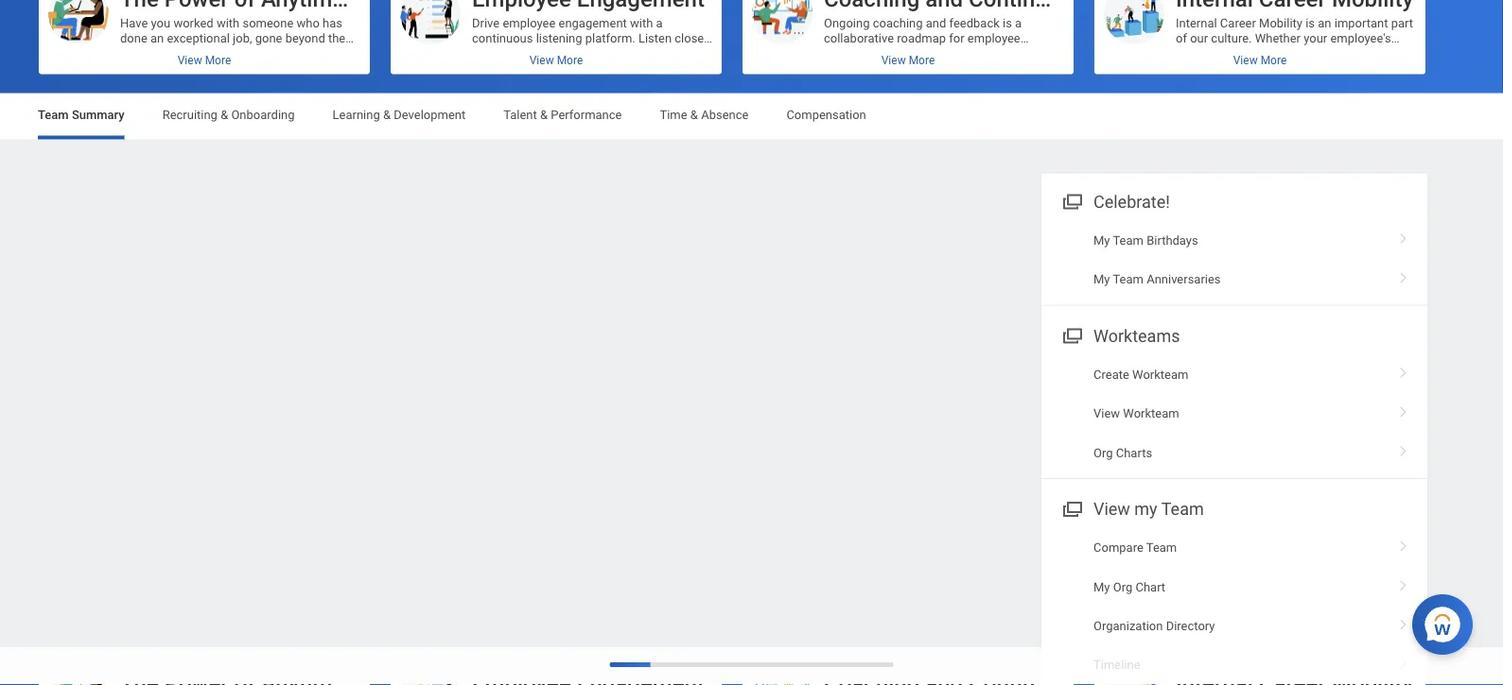 Task type: describe. For each thing, give the bounding box(es) containing it.
compare
[[1094, 541, 1144, 555]]

create workteam
[[1094, 368, 1189, 382]]

my
[[1135, 500, 1158, 520]]

time
[[660, 108, 688, 122]]

& for recruiting
[[221, 108, 228, 122]]

create
[[1094, 368, 1130, 382]]

org charts
[[1094, 446, 1153, 460]]

& for learning
[[383, 108, 391, 122]]

time & absence
[[660, 108, 749, 122]]

absence
[[701, 108, 749, 122]]

organization directory link
[[1042, 607, 1428, 646]]

chevron right image for organization directory
[[1392, 613, 1416, 632]]

my team anniversaries
[[1094, 273, 1221, 287]]

chevron right image for compare team
[[1392, 535, 1416, 553]]

view workteam
[[1094, 407, 1180, 421]]

chevron right image for create workteam
[[1392, 361, 1416, 380]]

organization
[[1094, 620, 1163, 634]]

menu group image for celebrate!
[[1059, 188, 1084, 213]]

workteams
[[1094, 326, 1180, 346]]

compare team link
[[1042, 529, 1428, 568]]

team left summary
[[38, 108, 69, 122]]

development
[[394, 108, 466, 122]]

0 vertical spatial org
[[1094, 446, 1113, 460]]

chart
[[1136, 580, 1166, 595]]

chevron right image for my team birthdays
[[1392, 227, 1416, 246]]

team for my team birthdays
[[1113, 233, 1144, 248]]

organization directory
[[1094, 620, 1215, 634]]

onboarding
[[231, 108, 295, 122]]



Task type: vqa. For each thing, say whether or not it's contained in the screenshot.
Performance
yes



Task type: locate. For each thing, give the bounding box(es) containing it.
summary
[[72, 108, 125, 122]]

2 & from the left
[[383, 108, 391, 122]]

team down view my team at the bottom right of page
[[1147, 541, 1177, 555]]

team for my team anniversaries
[[1113, 273, 1144, 287]]

2 menu group image from the top
[[1059, 322, 1084, 348]]

chevron right image
[[1392, 227, 1416, 246], [1392, 361, 1416, 380], [1392, 439, 1416, 458], [1392, 535, 1416, 553], [1392, 574, 1416, 593], [1392, 613, 1416, 632]]

& for talent
[[540, 108, 548, 122]]

chevron right image
[[1392, 266, 1416, 285], [1392, 400, 1416, 419], [1392, 652, 1416, 671]]

chevron right image for org charts
[[1392, 439, 1416, 458]]

chevron right image inside my org chart link
[[1392, 574, 1416, 593]]

workteam down create workteam
[[1123, 407, 1180, 421]]

chevron right image inside my team birthdays "link"
[[1392, 227, 1416, 246]]

chevron right image for my org chart
[[1392, 574, 1416, 593]]

1 vertical spatial chevron right image
[[1392, 400, 1416, 419]]

my for view my team
[[1094, 580, 1110, 595]]

chevron right image inside create workteam link
[[1392, 361, 1416, 380]]

team
[[38, 108, 69, 122], [1113, 233, 1144, 248], [1113, 273, 1144, 287], [1162, 500, 1204, 520], [1147, 541, 1177, 555]]

chevron right image for celebrate!
[[1392, 266, 1416, 285]]

1 chevron right image from the top
[[1392, 227, 1416, 246]]

team summary
[[38, 108, 125, 122]]

compare team
[[1094, 541, 1177, 555]]

my for celebrate!
[[1094, 273, 1110, 287]]

my inside "link"
[[1094, 233, 1110, 248]]

team right my
[[1162, 500, 1204, 520]]

chevron right image inside compare team link
[[1392, 535, 1416, 553]]

2 view from the top
[[1094, 500, 1131, 520]]

recruiting
[[162, 108, 218, 122]]

tab list
[[19, 94, 1485, 140]]

learning
[[333, 108, 380, 122]]

anniversaries
[[1147, 273, 1221, 287]]

4 & from the left
[[691, 108, 698, 122]]

my team birthdays link
[[1042, 221, 1428, 260]]

& for time
[[691, 108, 698, 122]]

5 chevron right image from the top
[[1392, 574, 1416, 593]]

1 chevron right image from the top
[[1392, 266, 1416, 285]]

timeline link
[[1042, 646, 1428, 686]]

menu group image for workteams
[[1059, 322, 1084, 348]]

my org chart link
[[1042, 568, 1428, 607]]

chevron right image inside org charts link
[[1392, 439, 1416, 458]]

3 chevron right image from the top
[[1392, 439, 1416, 458]]

chevron right image inside organization directory link
[[1392, 613, 1416, 632]]

list containing compare team
[[1042, 529, 1428, 686]]

menu group image
[[1059, 496, 1084, 521]]

my org chart
[[1094, 580, 1166, 595]]

team down celebrate!
[[1113, 233, 1144, 248]]

3 & from the left
[[540, 108, 548, 122]]

1 menu group image from the top
[[1059, 188, 1084, 213]]

org left charts
[[1094, 446, 1113, 460]]

my down compare
[[1094, 580, 1110, 595]]

view for view my team
[[1094, 500, 1131, 520]]

view inside 'link'
[[1094, 407, 1120, 421]]

team inside my team birthdays "link"
[[1113, 233, 1144, 248]]

0 vertical spatial view
[[1094, 407, 1120, 421]]

2 chevron right image from the top
[[1392, 361, 1416, 380]]

& right talent
[[540, 108, 548, 122]]

workteam
[[1133, 368, 1189, 382], [1123, 407, 1180, 421]]

talent & performance
[[504, 108, 622, 122]]

my down my team birthdays
[[1094, 273, 1110, 287]]

celebrate!
[[1094, 192, 1170, 212]]

0 vertical spatial list
[[1042, 221, 1428, 299]]

recruiting & onboarding
[[162, 108, 295, 122]]

1 list from the top
[[1042, 221, 1428, 299]]

& right "time"
[[691, 108, 698, 122]]

menu group image left workteams
[[1059, 322, 1084, 348]]

create workteam link
[[1042, 355, 1428, 395]]

view down create
[[1094, 407, 1120, 421]]

performance
[[551, 108, 622, 122]]

2 vertical spatial list
[[1042, 529, 1428, 686]]

tab list containing team summary
[[19, 94, 1485, 140]]

&
[[221, 108, 228, 122], [383, 108, 391, 122], [540, 108, 548, 122], [691, 108, 698, 122]]

chevron right image for workteams
[[1392, 400, 1416, 419]]

& right learning
[[383, 108, 391, 122]]

1 vertical spatial list
[[1042, 355, 1428, 473]]

6 chevron right image from the top
[[1392, 613, 1416, 632]]

birthdays
[[1147, 233, 1199, 248]]

& right recruiting
[[221, 108, 228, 122]]

list for celebrate!
[[1042, 221, 1428, 299]]

view left my
[[1094, 500, 1131, 520]]

compensation
[[787, 108, 867, 122]]

1 my from the top
[[1094, 233, 1110, 248]]

team for compare team
[[1147, 541, 1177, 555]]

workteam for create workteam
[[1133, 368, 1189, 382]]

4 chevron right image from the top
[[1392, 535, 1416, 553]]

1 vertical spatial org
[[1113, 580, 1133, 595]]

charts
[[1116, 446, 1153, 460]]

view my team
[[1094, 500, 1204, 520]]

1 vertical spatial menu group image
[[1059, 322, 1084, 348]]

1 vertical spatial workteam
[[1123, 407, 1180, 421]]

0 vertical spatial menu group image
[[1059, 188, 1084, 213]]

talent
[[504, 108, 537, 122]]

chevron right image inside view workteam 'link'
[[1392, 400, 1416, 419]]

view for view workteam
[[1094, 407, 1120, 421]]

list containing create workteam
[[1042, 355, 1428, 473]]

chevron right image inside my team anniversaries link
[[1392, 266, 1416, 285]]

list for view my team
[[1042, 529, 1428, 686]]

list
[[1042, 221, 1428, 299], [1042, 355, 1428, 473], [1042, 529, 1428, 686]]

workteam down workteams
[[1133, 368, 1189, 382]]

0 vertical spatial chevron right image
[[1392, 266, 1416, 285]]

3 chevron right image from the top
[[1392, 652, 1416, 671]]

my team anniversaries link
[[1042, 260, 1428, 299]]

my down celebrate!
[[1094, 233, 1110, 248]]

2 my from the top
[[1094, 273, 1110, 287]]

3 my from the top
[[1094, 580, 1110, 595]]

team down my team birthdays
[[1113, 273, 1144, 287]]

2 vertical spatial chevron right image
[[1392, 652, 1416, 671]]

3 list from the top
[[1042, 529, 1428, 686]]

timeline
[[1094, 659, 1141, 673]]

learning & development
[[333, 108, 466, 122]]

team inside my team anniversaries link
[[1113, 273, 1144, 287]]

my
[[1094, 233, 1110, 248], [1094, 273, 1110, 287], [1094, 580, 1110, 595]]

0 vertical spatial workteam
[[1133, 368, 1189, 382]]

1 view from the top
[[1094, 407, 1120, 421]]

1 vertical spatial my
[[1094, 273, 1110, 287]]

chevron right image inside the timeline 'link'
[[1392, 652, 1416, 671]]

team inside compare team link
[[1147, 541, 1177, 555]]

2 chevron right image from the top
[[1392, 400, 1416, 419]]

1 & from the left
[[221, 108, 228, 122]]

1 vertical spatial view
[[1094, 500, 1131, 520]]

my team birthdays
[[1094, 233, 1199, 248]]

2 vertical spatial my
[[1094, 580, 1110, 595]]

menu group image
[[1059, 188, 1084, 213], [1059, 322, 1084, 348]]

workteam for view workteam
[[1123, 407, 1180, 421]]

directory
[[1166, 620, 1215, 634]]

2 list from the top
[[1042, 355, 1428, 473]]

org left chart
[[1113, 580, 1133, 595]]

org
[[1094, 446, 1113, 460], [1113, 580, 1133, 595]]

view
[[1094, 407, 1120, 421], [1094, 500, 1131, 520]]

workteam inside 'link'
[[1123, 407, 1180, 421]]

org charts link
[[1042, 434, 1428, 473]]

0 vertical spatial my
[[1094, 233, 1110, 248]]

menu group image left celebrate!
[[1059, 188, 1084, 213]]

view workteam link
[[1042, 395, 1428, 434]]

list for workteams
[[1042, 355, 1428, 473]]

list containing my team birthdays
[[1042, 221, 1428, 299]]



